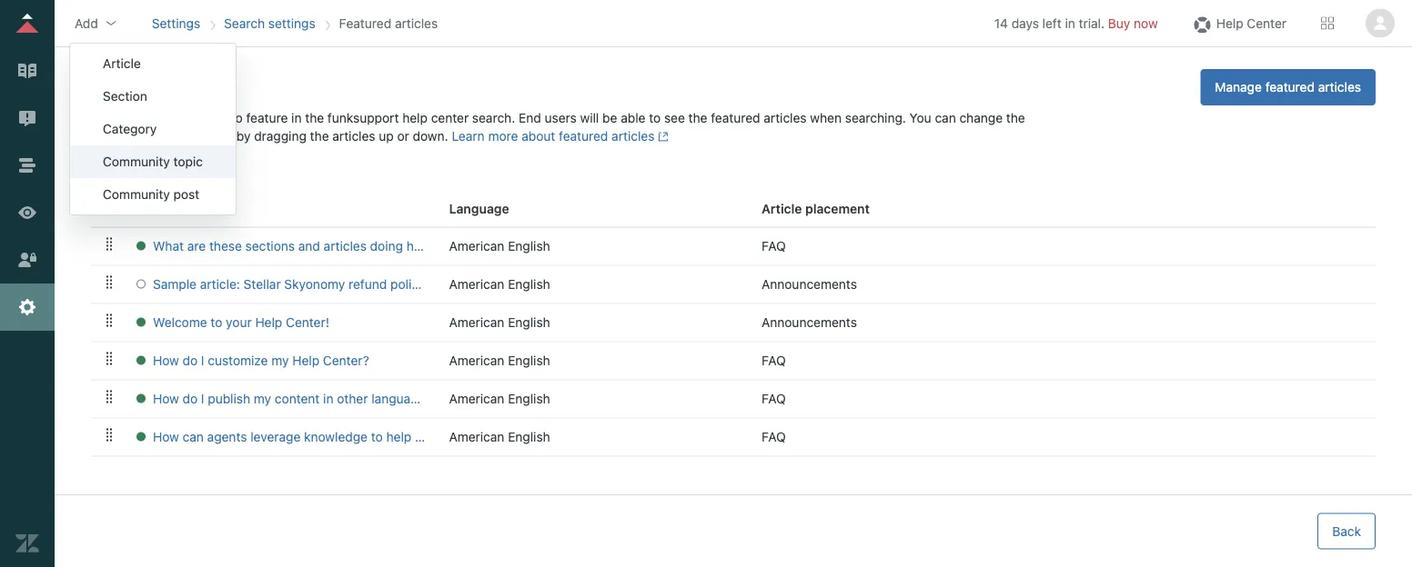 Task type: locate. For each thing, give the bounding box(es) containing it.
5 english from the top
[[508, 391, 550, 406]]

i for customize
[[201, 353, 204, 368]]

help up or at the top
[[402, 111, 428, 126]]

0 horizontal spatial up
[[131, 111, 146, 126]]

5 american english from the top
[[449, 391, 550, 406]]

can right you
[[935, 111, 956, 126]]

are right what
[[187, 238, 206, 253]]

3 english from the top
[[508, 315, 550, 330]]

0 horizontal spatial help
[[255, 315, 282, 330]]

article left the placement
[[762, 201, 802, 216]]

1 vertical spatial in
[[291, 111, 302, 126]]

sample
[[153, 277, 197, 292]]

how can agents leverage knowledge to help customers? link
[[136, 428, 483, 446]]

1 horizontal spatial in
[[323, 391, 333, 406]]

to
[[150, 111, 162, 126], [231, 111, 243, 126], [649, 111, 661, 126], [211, 315, 222, 330], [371, 429, 383, 444]]

american for how do i publish my content in other languages?
[[449, 391, 504, 406]]

article placement
[[762, 201, 870, 216]]

american english for how can agents leverage knowledge to help customers?
[[449, 429, 550, 444]]

3 american from the top
[[449, 315, 504, 330]]

0 horizontal spatial can
[[182, 429, 204, 444]]

can left agents
[[182, 429, 204, 444]]

my down the welcome to your help center! link
[[271, 353, 289, 368]]

do down welcome at the left
[[182, 353, 198, 368]]

1 horizontal spatial featured
[[339, 15, 391, 30]]

1 vertical spatial featured
[[91, 70, 168, 94]]

help
[[402, 111, 428, 126], [386, 429, 412, 444]]

menu containing article
[[69, 43, 237, 216]]

stellar
[[244, 277, 281, 292]]

1 vertical spatial help
[[386, 429, 412, 444]]

0 vertical spatial up
[[131, 111, 146, 126]]

0 horizontal spatial featured
[[559, 129, 608, 144]]

2 announcements list item from the top
[[762, 313, 857, 332]]

featured inside select up to six articles to feature in the funksupport help center search. end users will be able to see the featured articles when searching. you can change the order they are displayed by dragging the articles up or down.
[[711, 111, 760, 126]]

american english for how do i publish my content in other languages?
[[449, 391, 550, 406]]

the right "change" on the top right
[[1006, 111, 1025, 126]]

or
[[397, 129, 409, 144]]

2 english from the top
[[508, 277, 550, 292]]

article for article
[[103, 56, 141, 71]]

search settings
[[224, 15, 315, 30]]

0 horizontal spatial article
[[103, 56, 141, 71]]

1 horizontal spatial are
[[187, 238, 206, 253]]

american for how do i customize my help center?
[[449, 353, 504, 368]]

how inside how can agents leverage knowledge to help customers? link
[[153, 429, 179, 444]]

center
[[1247, 15, 1287, 30]]

to left six on the left top of page
[[150, 111, 162, 126]]

featured down will
[[559, 129, 608, 144]]

0 vertical spatial article
[[103, 56, 141, 71]]

learn more about featured articles link
[[452, 129, 669, 144]]

category
[[103, 121, 157, 136]]

announcements for welcome to your help center!
[[762, 315, 857, 330]]

1 faq list item from the top
[[762, 237, 786, 255]]

1 vertical spatial do
[[182, 391, 198, 406]]

help center
[[1216, 15, 1287, 30]]

settings image
[[15, 296, 39, 319]]

4 american english from the top
[[449, 353, 550, 368]]

announcements
[[762, 277, 857, 292], [762, 315, 857, 330]]

0 vertical spatial help
[[402, 111, 428, 126]]

what
[[153, 238, 184, 253]]

sections
[[245, 238, 295, 253]]

3 faq list item from the top
[[762, 390, 786, 408]]

american english for what are these sections and articles doing here?
[[449, 238, 550, 253]]

2 how from the top
[[153, 391, 179, 406]]

in right left
[[1065, 15, 1075, 30]]

help left center
[[1216, 15, 1243, 30]]

faq list item
[[762, 237, 786, 255], [762, 352, 786, 370], [762, 390, 786, 408], [762, 428, 786, 446]]

2 faq list item from the top
[[762, 352, 786, 370]]

displayed
[[177, 129, 233, 144]]

2 community from the top
[[103, 187, 170, 202]]

2 faq from the top
[[762, 353, 786, 368]]

2 horizontal spatial featured
[[1265, 80, 1315, 95]]

1 vertical spatial help
[[255, 315, 282, 330]]

english for sample article: stellar skyonomy refund policies
[[508, 277, 550, 292]]

in inside select up to six articles to feature in the funksupport help center search. end users will be able to see the featured articles when searching. you can change the order they are displayed by dragging the articles up or down.
[[291, 111, 302, 126]]

1 vertical spatial up
[[379, 129, 394, 144]]

how inside how do i customize my help center? link
[[153, 353, 179, 368]]

1 how from the top
[[153, 353, 179, 368]]

navigation containing settings
[[148, 10, 441, 37]]

english
[[508, 238, 550, 253], [508, 277, 550, 292], [508, 315, 550, 330], [508, 353, 550, 368], [508, 391, 550, 406], [508, 429, 550, 444]]

are down six on the left top of page
[[155, 129, 174, 144]]

article inside "menu item"
[[103, 56, 141, 71]]

0 vertical spatial my
[[271, 353, 289, 368]]

6 american from the top
[[449, 429, 504, 444]]

how left agents
[[153, 429, 179, 444]]

faq list item for here?
[[762, 237, 786, 255]]

these
[[209, 238, 242, 253]]

can
[[935, 111, 956, 126], [182, 429, 204, 444]]

0 horizontal spatial in
[[291, 111, 302, 126]]

do left publish
[[182, 391, 198, 406]]

1 american from the top
[[449, 238, 504, 253]]

my
[[271, 353, 289, 368], [254, 391, 271, 406]]

community inside menu item
[[103, 187, 170, 202]]

announcements list item for sample article: stellar skyonomy refund policies
[[762, 275, 857, 293]]

1 vertical spatial article
[[762, 201, 802, 216]]

1 vertical spatial how
[[153, 391, 179, 406]]

featured right manage
[[1265, 80, 1315, 95]]

title
[[136, 201, 164, 216]]

the up dragging
[[305, 111, 324, 126]]

manage
[[1215, 80, 1262, 95]]

in up dragging
[[291, 111, 302, 126]]

0 vertical spatial how
[[153, 353, 179, 368]]

5 american from the top
[[449, 391, 504, 406]]

to left see at the top left of page
[[649, 111, 661, 126]]

1 vertical spatial i
[[201, 391, 204, 406]]

(opens in a new tab) image
[[655, 131, 669, 142]]

0 vertical spatial do
[[182, 353, 198, 368]]

how for how can agents leverage knowledge to help customers?
[[153, 429, 179, 444]]

add button
[[69, 10, 124, 37]]

2 i from the top
[[201, 391, 204, 406]]

featured
[[339, 15, 391, 30], [91, 70, 168, 94]]

i left publish
[[201, 391, 204, 406]]

faq for other
[[762, 391, 786, 406]]

up up the they
[[131, 111, 146, 126]]

0 vertical spatial in
[[1065, 15, 1075, 30]]

knowledge
[[304, 429, 368, 444]]

search.
[[472, 111, 515, 126]]

learn
[[452, 129, 485, 144]]

in left other
[[323, 391, 333, 406]]

1 vertical spatial announcements
[[762, 315, 857, 330]]

funksupport
[[328, 111, 399, 126]]

2 horizontal spatial help
[[1216, 15, 1243, 30]]

how down welcome at the left
[[153, 353, 179, 368]]

back button
[[1318, 514, 1376, 550]]

1 vertical spatial are
[[187, 238, 206, 253]]

2 american from the top
[[449, 277, 504, 292]]

1 horizontal spatial featured
[[711, 111, 760, 126]]

american
[[449, 238, 504, 253], [449, 277, 504, 292], [449, 315, 504, 330], [449, 353, 504, 368], [449, 391, 504, 406], [449, 429, 504, 444]]

article up section
[[103, 56, 141, 71]]

featured right "settings"
[[339, 15, 391, 30]]

i left customize
[[201, 353, 204, 368]]

my for help
[[271, 353, 289, 368]]

what are these sections and articles doing here?
[[153, 238, 439, 253]]

faq for customers?
[[762, 429, 786, 444]]

0 horizontal spatial are
[[155, 129, 174, 144]]

help right 'your'
[[255, 315, 282, 330]]

searching.
[[845, 111, 906, 126]]

1 i from the top
[[201, 353, 204, 368]]

2 vertical spatial in
[[323, 391, 333, 406]]

featured up select
[[91, 70, 168, 94]]

4 english from the top
[[508, 353, 550, 368]]

help inside button
[[1216, 15, 1243, 30]]

2 horizontal spatial in
[[1065, 15, 1075, 30]]

center?
[[323, 353, 369, 368]]

1 faq from the top
[[762, 238, 786, 253]]

user permissions image
[[15, 248, 39, 272]]

when
[[810, 111, 842, 126]]

i for publish
[[201, 391, 204, 406]]

about
[[522, 129, 555, 144]]

in
[[1065, 15, 1075, 30], [291, 111, 302, 126], [323, 391, 333, 406]]

help down the languages?
[[386, 429, 412, 444]]

community inside menu item
[[103, 154, 170, 169]]

can inside select up to six articles to feature in the funksupport help center search. end users will be able to see the featured articles when searching. you can change the order they are displayed by dragging the articles up or down.
[[935, 111, 956, 126]]

1 announcements list item from the top
[[762, 275, 857, 293]]

do for publish
[[182, 391, 198, 406]]

are
[[155, 129, 174, 144], [187, 238, 206, 253]]

do
[[182, 353, 198, 368], [182, 391, 198, 406]]

0 horizontal spatial featured articles
[[91, 70, 235, 94]]

navigation
[[148, 10, 441, 37]]

how for how do i customize my help center?
[[153, 353, 179, 368]]

2 announcements from the top
[[762, 315, 857, 330]]

english for how do i publish my content in other languages?
[[508, 391, 550, 406]]

0 vertical spatial announcements
[[762, 277, 857, 292]]

how left publish
[[153, 391, 179, 406]]

featured right see at the top left of page
[[711, 111, 760, 126]]

1 horizontal spatial help
[[292, 353, 319, 368]]

up left or at the top
[[379, 129, 394, 144]]

policies
[[390, 277, 435, 292]]

0 vertical spatial featured articles
[[339, 15, 438, 30]]

6 american english from the top
[[449, 429, 550, 444]]

4 faq from the top
[[762, 429, 786, 444]]

article:
[[200, 277, 240, 292]]

up
[[131, 111, 146, 126], [379, 129, 394, 144]]

1 announcements from the top
[[762, 277, 857, 292]]

community down community topic menu item
[[103, 187, 170, 202]]

featured articles
[[339, 15, 438, 30], [91, 70, 235, 94]]

1 horizontal spatial article
[[762, 201, 802, 216]]

1 horizontal spatial can
[[935, 111, 956, 126]]

0 vertical spatial featured
[[339, 15, 391, 30]]

0 vertical spatial help
[[1216, 15, 1243, 30]]

leverage
[[250, 429, 301, 444]]

1 vertical spatial community
[[103, 187, 170, 202]]

3 faq from the top
[[762, 391, 786, 406]]

0 vertical spatial featured
[[1265, 80, 1315, 95]]

faq list item for customers?
[[762, 428, 786, 446]]

0 vertical spatial i
[[201, 353, 204, 368]]

0 vertical spatial are
[[155, 129, 174, 144]]

english for welcome to your help center!
[[508, 315, 550, 330]]

4 faq list item from the top
[[762, 428, 786, 446]]

refund
[[349, 277, 387, 292]]

section
[[103, 89, 147, 104]]

help down center!
[[292, 353, 319, 368]]

announcements list item
[[762, 275, 857, 293], [762, 313, 857, 332]]

how for how do i publish my content in other languages?
[[153, 391, 179, 406]]

4 american from the top
[[449, 353, 504, 368]]

six
[[165, 111, 181, 126]]

placement
[[805, 201, 870, 216]]

0 vertical spatial can
[[935, 111, 956, 126]]

american english
[[449, 238, 550, 253], [449, 277, 550, 292], [449, 315, 550, 330], [449, 353, 550, 368], [449, 391, 550, 406], [449, 429, 550, 444]]

to right knowledge
[[371, 429, 383, 444]]

featured
[[1265, 80, 1315, 95], [711, 111, 760, 126], [559, 129, 608, 144]]

how
[[153, 353, 179, 368], [153, 391, 179, 406], [153, 429, 179, 444]]

how inside how do i publish my content in other languages? link
[[153, 391, 179, 406]]

0 vertical spatial community
[[103, 154, 170, 169]]

1 english from the top
[[508, 238, 550, 253]]

menu
[[69, 43, 237, 216]]

1 vertical spatial announcements list item
[[762, 313, 857, 332]]

help
[[1216, 15, 1243, 30], [255, 315, 282, 330], [292, 353, 319, 368]]

left
[[1042, 15, 1062, 30]]

manage featured articles
[[1215, 80, 1361, 95]]

2 vertical spatial featured
[[559, 129, 608, 144]]

how do i publish my content in other languages?
[[153, 391, 438, 406]]

3 american english from the top
[[449, 315, 550, 330]]

2 do from the top
[[182, 391, 198, 406]]

1 horizontal spatial featured articles
[[339, 15, 438, 30]]

my right publish
[[254, 391, 271, 406]]

0 vertical spatial announcements list item
[[762, 275, 857, 293]]

community down the they
[[103, 154, 170, 169]]

1 community from the top
[[103, 154, 170, 169]]

3 how from the top
[[153, 429, 179, 444]]

by
[[236, 129, 251, 144]]

6 english from the top
[[508, 429, 550, 444]]

topic
[[173, 154, 203, 169]]

1 vertical spatial featured
[[711, 111, 760, 126]]

1 american english from the top
[[449, 238, 550, 253]]

american for what are these sections and articles doing here?
[[449, 238, 504, 253]]

zendesk image
[[15, 532, 39, 556]]

help inside select up to six articles to feature in the funksupport help center search. end users will be able to see the featured articles when searching. you can change the order they are displayed by dragging the articles up or down.
[[402, 111, 428, 126]]

2 vertical spatial how
[[153, 429, 179, 444]]

1 vertical spatial my
[[254, 391, 271, 406]]

my for content
[[254, 391, 271, 406]]

what are these sections and articles doing here? link
[[136, 237, 439, 255]]

american english for how do i customize my help center?
[[449, 353, 550, 368]]

search
[[224, 15, 265, 30]]

to left 'your'
[[211, 315, 222, 330]]

2 american english from the top
[[449, 277, 550, 292]]

1 do from the top
[[182, 353, 198, 368]]



Task type: describe. For each thing, give the bounding box(es) containing it.
14
[[994, 15, 1008, 30]]

featured articles inside navigation
[[339, 15, 438, 30]]

center!
[[286, 315, 329, 330]]

community topic menu item
[[70, 146, 236, 178]]

featured inside "button"
[[1265, 80, 1315, 95]]

here?
[[407, 238, 439, 253]]

other
[[337, 391, 368, 406]]

users
[[545, 111, 577, 126]]

faq list item for other
[[762, 390, 786, 408]]

agents
[[207, 429, 247, 444]]

doing
[[370, 238, 403, 253]]

be
[[602, 111, 617, 126]]

welcome to your help center!
[[153, 315, 329, 330]]

buy
[[1108, 15, 1130, 30]]

american for sample article: stellar skyonomy refund policies
[[449, 277, 504, 292]]

post
[[173, 187, 199, 202]]

help inside how can agents leverage knowledge to help customers? link
[[386, 429, 412, 444]]

welcome
[[153, 315, 207, 330]]

center
[[431, 111, 469, 126]]

section menu item
[[70, 80, 236, 113]]

how do i customize my help center?
[[153, 353, 369, 368]]

manage articles image
[[15, 59, 39, 83]]

0 horizontal spatial featured
[[91, 70, 168, 94]]

articles inside "button"
[[1318, 80, 1361, 95]]

english for how do i customize my help center?
[[508, 353, 550, 368]]

welcome to your help center! link
[[136, 313, 427, 332]]

to up by
[[231, 111, 243, 126]]

english for what are these sections and articles doing here?
[[508, 238, 550, 253]]

language
[[449, 201, 509, 216]]

see
[[664, 111, 685, 126]]

down.
[[413, 129, 448, 144]]

more
[[488, 129, 518, 144]]

1 horizontal spatial up
[[379, 129, 394, 144]]

category menu item
[[70, 113, 236, 146]]

end
[[519, 111, 541, 126]]

2 vertical spatial help
[[292, 353, 319, 368]]

settings
[[152, 15, 200, 30]]

publish
[[208, 391, 250, 406]]

will
[[580, 111, 599, 126]]

do for customize
[[182, 353, 198, 368]]

customize
[[208, 353, 268, 368]]

american english for sample article: stellar skyonomy refund policies
[[449, 277, 550, 292]]

and
[[298, 238, 320, 253]]

you
[[910, 111, 931, 126]]

customers?
[[415, 429, 483, 444]]

are inside select up to six articles to feature in the funksupport help center search. end users will be able to see the featured articles when searching. you can change the order they are displayed by dragging the articles up or down.
[[155, 129, 174, 144]]

zendesk products image
[[1321, 17, 1334, 30]]

settings link
[[152, 15, 200, 30]]

change
[[960, 111, 1003, 126]]

now
[[1134, 15, 1158, 30]]

the right dragging
[[310, 129, 329, 144]]

how do i publish my content in other languages? link
[[136, 390, 438, 408]]

sample article: stellar skyonomy refund policies
[[153, 277, 435, 292]]

select
[[91, 111, 128, 126]]

dragging
[[254, 129, 307, 144]]

sample article: stellar skyonomy refund policies link
[[136, 275, 435, 293]]

english for how can agents leverage knowledge to help customers?
[[508, 429, 550, 444]]

community post
[[103, 187, 199, 202]]

settings
[[268, 15, 315, 30]]

able
[[621, 111, 646, 126]]

add
[[75, 15, 98, 30]]

1 vertical spatial can
[[182, 429, 204, 444]]

manage featured articles button
[[1201, 69, 1376, 106]]

order
[[91, 129, 122, 144]]

article menu item
[[70, 47, 236, 80]]

how do i customize my help center? link
[[136, 352, 427, 370]]

faq for here?
[[762, 238, 786, 253]]

skyonomy
[[284, 277, 345, 292]]

american english for welcome to your help center!
[[449, 315, 550, 330]]

they
[[126, 129, 152, 144]]

american for welcome to your help center!
[[449, 315, 504, 330]]

announcements for sample article: stellar skyonomy refund policies
[[762, 277, 857, 292]]

learn more about featured articles
[[452, 129, 655, 144]]

feature
[[246, 111, 288, 126]]

1 vertical spatial featured articles
[[91, 70, 235, 94]]

customize design image
[[15, 201, 39, 225]]

search settings link
[[224, 15, 315, 30]]

back
[[1332, 524, 1361, 539]]

to inside the welcome to your help center! link
[[211, 315, 222, 330]]

your
[[226, 315, 252, 330]]

14 days left in trial. buy now
[[994, 15, 1158, 30]]

select up to six articles to feature in the funksupport help center search. end users will be able to see the featured articles when searching. you can change the order they are displayed by dragging the articles up or down.
[[91, 111, 1025, 144]]

american for how can agents leverage knowledge to help customers?
[[449, 429, 504, 444]]

article for article placement
[[762, 201, 802, 216]]

trial.
[[1079, 15, 1105, 30]]

the right see at the top left of page
[[688, 111, 707, 126]]

days
[[1012, 15, 1039, 30]]

help center button
[[1185, 10, 1292, 37]]

content
[[275, 391, 320, 406]]

community for community post
[[103, 187, 170, 202]]

in inside how do i publish my content in other languages? link
[[323, 391, 333, 406]]

to inside how can agents leverage knowledge to help customers? link
[[371, 429, 383, 444]]

moderate content image
[[15, 106, 39, 130]]

announcements list item for welcome to your help center!
[[762, 313, 857, 332]]

community post menu item
[[70, 178, 236, 211]]

community for community topic
[[103, 154, 170, 169]]

languages?
[[371, 391, 438, 406]]

how can agents leverage knowledge to help customers?
[[153, 429, 483, 444]]

community topic
[[103, 154, 203, 169]]

arrange content image
[[15, 154, 39, 177]]



Task type: vqa. For each thing, say whether or not it's contained in the screenshot.
You are now following the moderation and spam queues status
no



